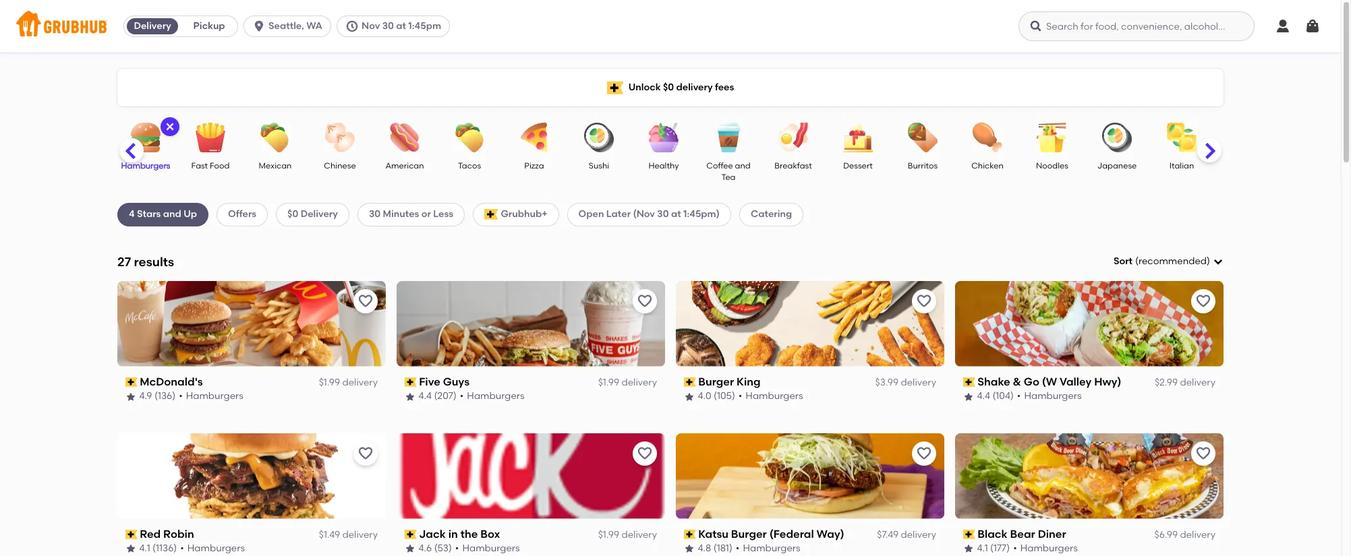 Task type: locate. For each thing, give the bounding box(es) containing it.
(136)
[[155, 391, 176, 403]]

30 right nov
[[382, 20, 394, 32]]

and up tea
[[735, 161, 751, 171]]

4.1 left the (177)
[[978, 543, 989, 555]]

$1.99 delivery
[[319, 377, 378, 389], [598, 377, 657, 389], [598, 530, 657, 541]]

1 vertical spatial grubhub plus flag logo image
[[485, 210, 498, 220]]

red robin logo image
[[117, 434, 386, 519]]

• right (181)
[[737, 543, 740, 555]]

• hamburgers down king at the bottom right of page
[[739, 391, 804, 403]]

five guys
[[420, 376, 470, 389]]

4.4 (207)
[[419, 391, 457, 403]]

diner
[[1039, 528, 1067, 541]]

0 horizontal spatial delivery
[[134, 20, 171, 32]]

subscription pass image left black
[[964, 530, 976, 540]]

star icon image left 4.4 (104)
[[964, 392, 975, 403]]

1 horizontal spatial svg image
[[252, 20, 266, 33]]

• hamburgers down robin
[[181, 543, 245, 555]]

hamburgers for jack in the box
[[463, 543, 520, 555]]

minutes
[[383, 209, 419, 220]]

tea
[[722, 173, 736, 182]]

delivery for shake & go (w valley hwy)
[[1181, 377, 1216, 389]]

hamburgers down the box at the bottom of the page
[[463, 543, 520, 555]]

)
[[1207, 256, 1211, 267]]

grubhub plus flag logo image left unlock
[[607, 81, 623, 94]]

subscription pass image left red
[[126, 530, 137, 540]]

$1.99 for jack in the box
[[598, 530, 620, 541]]

seattle,
[[269, 20, 304, 32]]

subscription pass image for jack in the box
[[405, 530, 417, 540]]

$1.99 for mcdonald's
[[319, 377, 340, 389]]

2 4.4 from the left
[[978, 391, 991, 403]]

0 vertical spatial at
[[396, 20, 406, 32]]

$1.99 delivery for in
[[598, 530, 657, 541]]

guys
[[444, 376, 470, 389]]

chinese image
[[317, 123, 364, 153]]

star icon image left 4.8
[[684, 544, 695, 555]]

save this restaurant button
[[354, 289, 378, 314], [633, 289, 657, 314], [912, 289, 937, 314], [1192, 289, 1216, 314], [354, 442, 378, 466], [633, 442, 657, 466], [912, 442, 937, 466], [1192, 442, 1216, 466]]

shake & go (w valley hwy) logo image
[[956, 281, 1224, 367]]

save this restaurant image for five guys
[[637, 293, 653, 310]]

(53)
[[435, 543, 452, 555]]

0 horizontal spatial 4.1
[[140, 543, 151, 555]]

subscription pass image left 'shake'
[[964, 378, 976, 387]]

1 4.4 from the left
[[419, 391, 432, 403]]

0 horizontal spatial subscription pass image
[[405, 378, 417, 387]]

wa
[[307, 20, 323, 32]]

hamburgers image
[[122, 123, 169, 153]]

subscription pass image left "mcdonald's"
[[126, 378, 137, 387]]

4.1 down red
[[140, 543, 151, 555]]

2 4.1 from the left
[[978, 543, 989, 555]]

• right (53)
[[456, 543, 460, 555]]

0 horizontal spatial svg image
[[165, 121, 175, 132]]

subscription pass image for shake & go (w valley hwy)
[[964, 378, 976, 387]]

hamburgers down hamburgers "image"
[[121, 161, 170, 171]]

robin
[[164, 528, 195, 541]]

star icon image left 4.0
[[684, 392, 695, 403]]

hamburgers for shake & go (w valley hwy)
[[1025, 391, 1083, 403]]

coffee and tea
[[707, 161, 751, 182]]

(federal
[[770, 528, 815, 541]]

star icon image for katsu burger (federal way)
[[684, 544, 695, 555]]

• hamburgers down guys
[[461, 391, 525, 403]]

at left 1:45pm)
[[672, 209, 681, 220]]

1 horizontal spatial grubhub plus flag logo image
[[607, 81, 623, 94]]

pickup
[[193, 20, 225, 32]]

hamburgers down katsu burger (federal way)
[[744, 543, 801, 555]]

$1.99 delivery for guys
[[598, 377, 657, 389]]

0 horizontal spatial at
[[396, 20, 406, 32]]

(104)
[[993, 391, 1015, 403]]

svg image left fast food image
[[165, 121, 175, 132]]

• right the (136)
[[179, 391, 183, 403]]

star icon image left the 4.1 (177)
[[964, 544, 975, 555]]

japanese image
[[1094, 123, 1141, 153]]

american
[[386, 161, 424, 171]]

main navigation navigation
[[0, 0, 1342, 53]]

• hamburgers for jack in the box
[[456, 543, 520, 555]]

sort
[[1114, 256, 1133, 267]]

• hamburgers
[[179, 391, 244, 403], [461, 391, 525, 403], [739, 391, 804, 403], [1018, 391, 1083, 403], [181, 543, 245, 555], [456, 543, 520, 555], [737, 543, 801, 555], [1014, 543, 1079, 555]]

0 vertical spatial delivery
[[134, 20, 171, 32]]

0 horizontal spatial grubhub plus flag logo image
[[485, 210, 498, 220]]

subscription pass image
[[405, 378, 417, 387], [684, 530, 696, 540], [964, 530, 976, 540]]

jack in the box logo image
[[397, 434, 665, 519]]

svg image inside seattle, wa button
[[252, 20, 266, 33]]

1 horizontal spatial $0
[[663, 82, 674, 93]]

$2.99 delivery
[[1155, 377, 1216, 389]]

1 horizontal spatial and
[[735, 161, 751, 171]]

0 vertical spatial and
[[735, 161, 751, 171]]

4.4
[[419, 391, 432, 403], [978, 391, 991, 403]]

svg image left seattle,
[[252, 20, 266, 33]]

star icon image
[[126, 392, 136, 403], [405, 392, 416, 403], [684, 392, 695, 403], [964, 392, 975, 403], [126, 544, 136, 555], [405, 544, 416, 555], [684, 544, 695, 555], [964, 544, 975, 555]]

seattle, wa button
[[244, 16, 337, 37]]

hamburgers down king at the bottom right of page
[[746, 391, 804, 403]]

burger up (181)
[[732, 528, 768, 541]]

star icon image left 4.9
[[126, 392, 136, 403]]

tacos
[[458, 161, 481, 171]]

4.9 (136)
[[140, 391, 176, 403]]

30 inside 'button'
[[382, 20, 394, 32]]

1 horizontal spatial 4.4
[[978, 391, 991, 403]]

chicken
[[972, 161, 1004, 171]]

$0 right unlock
[[663, 82, 674, 93]]

subscription pass image for katsu burger (federal way)
[[684, 530, 696, 540]]

dessert image
[[835, 123, 882, 153]]

1 vertical spatial at
[[672, 209, 681, 220]]

black bear diner
[[978, 528, 1067, 541]]

delivery for burger king
[[901, 377, 937, 389]]

breakfast
[[775, 161, 812, 171]]

• down robin
[[181, 543, 184, 555]]

(nov
[[633, 209, 655, 220]]

save this restaurant image for red robin
[[358, 446, 374, 462]]

hamburgers down guys
[[468, 391, 525, 403]]

hamburgers down "mcdonald's"
[[186, 391, 244, 403]]

4.8
[[699, 543, 712, 555]]

• right the (177)
[[1014, 543, 1018, 555]]

1 horizontal spatial 30
[[382, 20, 394, 32]]

sort ( recommended )
[[1114, 256, 1211, 267]]

five
[[420, 376, 441, 389]]

subscription pass image left jack
[[405, 530, 417, 540]]

at
[[396, 20, 406, 32], [672, 209, 681, 220]]

delivery for red robin
[[342, 530, 378, 541]]

shake
[[978, 376, 1011, 389]]

• hamburgers for burger king
[[739, 391, 804, 403]]

star icon image for black bear diner
[[964, 544, 975, 555]]

hamburgers down 'diner'
[[1021, 543, 1079, 555]]

svg image
[[1276, 18, 1292, 34], [1305, 18, 1321, 34], [346, 20, 359, 33], [1030, 20, 1043, 33], [1214, 257, 1224, 267]]

at left 1:45pm
[[396, 20, 406, 32]]

grubhub plus flag logo image for unlock $0 delivery fees
[[607, 81, 623, 94]]

grubhub plus flag logo image left grubhub+
[[485, 210, 498, 220]]

stars
[[137, 209, 161, 220]]

0 vertical spatial svg image
[[252, 20, 266, 33]]

star icon image left 4.1 (1136)
[[126, 544, 136, 555]]

star icon image for burger king
[[684, 392, 695, 403]]

delivery down chinese
[[301, 209, 338, 220]]

subscription pass image left burger king
[[684, 378, 696, 387]]

the
[[461, 528, 478, 541]]

subscription pass image left five
[[405, 378, 417, 387]]

• for five guys
[[461, 391, 464, 403]]

• hamburgers down 'diner'
[[1014, 543, 1079, 555]]

subscription pass image for mcdonald's
[[126, 378, 137, 387]]

$1.99 for five guys
[[598, 377, 620, 389]]

• for katsu burger (federal way)
[[737, 543, 740, 555]]

nov 30 at 1:45pm
[[362, 20, 441, 32]]

$6.99 delivery
[[1155, 530, 1216, 541]]

grubhub plus flag logo image
[[607, 81, 623, 94], [485, 210, 498, 220]]

• hamburgers for five guys
[[461, 391, 525, 403]]

• down &
[[1018, 391, 1022, 403]]

fees
[[715, 82, 735, 93]]

burritos
[[908, 161, 938, 171]]

1 horizontal spatial subscription pass image
[[684, 530, 696, 540]]

and left up
[[163, 209, 181, 220]]

nov
[[362, 20, 380, 32]]

0 vertical spatial $0
[[663, 82, 674, 93]]

None field
[[1114, 255, 1224, 269]]

• down guys
[[461, 391, 464, 403]]

subscription pass image for five guys
[[405, 378, 417, 387]]

(
[[1136, 256, 1139, 267]]

save this restaurant image for katsu burger (federal way)
[[917, 446, 933, 462]]

0 horizontal spatial $0
[[288, 209, 299, 220]]

$6.99
[[1155, 530, 1178, 541]]

subscription pass image left katsu
[[684, 530, 696, 540]]

and inside the coffee and tea
[[735, 161, 751, 171]]

save this restaurant image
[[358, 293, 374, 310], [637, 293, 653, 310], [917, 293, 933, 310], [358, 446, 374, 462], [637, 446, 653, 462], [917, 446, 933, 462], [1196, 446, 1212, 462]]

1 horizontal spatial delivery
[[301, 209, 338, 220]]

breakfast image
[[770, 123, 817, 153]]

subscription pass image
[[126, 378, 137, 387], [684, 378, 696, 387], [964, 378, 976, 387], [126, 530, 137, 540], [405, 530, 417, 540]]

none field containing sort
[[1114, 255, 1224, 269]]

• hamburgers down the box at the bottom of the page
[[456, 543, 520, 555]]

hwy)
[[1095, 376, 1122, 389]]

• for burger king
[[739, 391, 743, 403]]

$3.99 delivery
[[876, 377, 937, 389]]

mcdonald's
[[140, 376, 203, 389]]

• for black bear diner
[[1014, 543, 1018, 555]]

0 horizontal spatial 4.4
[[419, 391, 432, 403]]

30 right "(nov"
[[658, 209, 669, 220]]

black
[[978, 528, 1008, 541]]

mexican
[[259, 161, 292, 171]]

4.1 for red robin
[[140, 543, 151, 555]]

• for jack in the box
[[456, 543, 460, 555]]

star icon image for shake & go (w valley hwy)
[[964, 392, 975, 403]]

japanese
[[1098, 161, 1137, 171]]

delivery left pickup
[[134, 20, 171, 32]]

bear
[[1011, 528, 1036, 541]]

or
[[422, 209, 431, 220]]

0 vertical spatial grubhub plus flag logo image
[[607, 81, 623, 94]]

pasta image
[[1224, 123, 1271, 153]]

1 vertical spatial delivery
[[301, 209, 338, 220]]

mcdonald's logo image
[[117, 281, 386, 367]]

catering
[[751, 209, 792, 220]]

star icon image for jack in the box
[[405, 544, 416, 555]]

1 4.1 from the left
[[140, 543, 151, 555]]

sushi
[[589, 161, 610, 171]]

katsu burger (federal way) logo image
[[676, 434, 945, 519]]

4.4 down 'shake'
[[978, 391, 991, 403]]

• hamburgers for shake & go (w valley hwy)
[[1018, 391, 1083, 403]]

• hamburgers for katsu burger (federal way)
[[737, 543, 801, 555]]

0 vertical spatial burger
[[699, 376, 735, 389]]

2 horizontal spatial subscription pass image
[[964, 530, 976, 540]]

delivery for mcdonald's
[[342, 377, 378, 389]]

later
[[607, 209, 631, 220]]

• hamburgers down "mcdonald's"
[[179, 391, 244, 403]]

fast
[[191, 161, 208, 171]]

hamburgers down (w
[[1025, 391, 1083, 403]]

$0 right 'offers'
[[288, 209, 299, 220]]

• right the (105)
[[739, 391, 743, 403]]

hamburgers down robin
[[188, 543, 245, 555]]

$1.99
[[319, 377, 340, 389], [598, 377, 620, 389], [598, 530, 620, 541]]

grubhub+
[[501, 209, 548, 220]]

star icon image for red robin
[[126, 544, 136, 555]]

• hamburgers down shake & go (w valley hwy)
[[1018, 391, 1083, 403]]

4.4 down five
[[419, 391, 432, 403]]

save this restaurant button for burger king
[[912, 289, 937, 314]]

4.1
[[140, 543, 151, 555], [978, 543, 989, 555]]

svg image
[[252, 20, 266, 33], [165, 121, 175, 132]]

• for shake & go (w valley hwy)
[[1018, 391, 1022, 403]]

save this restaurant button for five guys
[[633, 289, 657, 314]]

noodles image
[[1029, 123, 1076, 153]]

star icon image left 4.4 (207)
[[405, 392, 416, 403]]

and
[[735, 161, 751, 171], [163, 209, 181, 220]]

pickup button
[[181, 16, 238, 37]]

unlock
[[629, 82, 661, 93]]

1 horizontal spatial 4.1
[[978, 543, 989, 555]]

(105)
[[714, 391, 736, 403]]

2 horizontal spatial 30
[[658, 209, 669, 220]]

star icon image left 4.6 at the left
[[405, 544, 416, 555]]

• hamburgers down katsu burger (federal way)
[[737, 543, 801, 555]]

30 left minutes
[[369, 209, 381, 220]]

red robin
[[140, 528, 195, 541]]

4.4 (104)
[[978, 391, 1015, 403]]

shake & go (w valley hwy)
[[978, 376, 1122, 389]]

coffee
[[707, 161, 733, 171]]

hamburgers for mcdonald's
[[186, 391, 244, 403]]

0 horizontal spatial and
[[163, 209, 181, 220]]

burger up 4.0 (105) on the bottom
[[699, 376, 735, 389]]

4.1 for black bear diner
[[978, 543, 989, 555]]



Task type: vqa. For each thing, say whether or not it's contained in the screenshot.


Task type: describe. For each thing, give the bounding box(es) containing it.
27
[[117, 254, 131, 270]]

(207)
[[435, 391, 457, 403]]

4.1 (177)
[[978, 543, 1011, 555]]

less
[[433, 209, 454, 220]]

(181)
[[714, 543, 733, 555]]

coffee and tea image
[[705, 123, 753, 153]]

save this restaurant image for mcdonald's
[[358, 293, 374, 310]]

(1136)
[[153, 543, 177, 555]]

pizza
[[525, 161, 544, 171]]

dessert
[[844, 161, 873, 171]]

save this restaurant image for black bear diner
[[1196, 446, 1212, 462]]

chicken image
[[964, 123, 1012, 153]]

way)
[[817, 528, 845, 541]]

save this restaurant image
[[1196, 293, 1212, 310]]

27 results
[[117, 254, 174, 270]]

hamburgers for burger king
[[746, 391, 804, 403]]

4.6
[[419, 543, 432, 555]]

save this restaurant image for jack in the box
[[637, 446, 653, 462]]

$1.49 delivery
[[319, 530, 378, 541]]

1 vertical spatial burger
[[732, 528, 768, 541]]

save this restaurant button for jack in the box
[[633, 442, 657, 466]]

4.4 for shake & go (w valley hwy)
[[978, 391, 991, 403]]

results
[[134, 254, 174, 270]]

$0 delivery
[[288, 209, 338, 220]]

pizza image
[[511, 123, 558, 153]]

noodles
[[1037, 161, 1069, 171]]

• hamburgers for black bear diner
[[1014, 543, 1079, 555]]

jack
[[420, 528, 446, 541]]

up
[[184, 209, 197, 220]]

1 vertical spatial svg image
[[165, 121, 175, 132]]

burger king
[[699, 376, 761, 389]]

1 vertical spatial and
[[163, 209, 181, 220]]

delivery for five guys
[[622, 377, 657, 389]]

star icon image for five guys
[[405, 392, 416, 403]]

tacos image
[[446, 123, 493, 153]]

$2.99
[[1155, 377, 1178, 389]]

save this restaurant button for mcdonald's
[[354, 289, 378, 314]]

save this restaurant button for shake & go (w valley hwy)
[[1192, 289, 1216, 314]]

(w
[[1043, 376, 1058, 389]]

• for mcdonald's
[[179, 391, 183, 403]]

save this restaurant button for red robin
[[354, 442, 378, 466]]

sushi image
[[576, 123, 623, 153]]

1 horizontal spatial at
[[672, 209, 681, 220]]

4.0
[[699, 391, 712, 403]]

1 vertical spatial $0
[[288, 209, 299, 220]]

recommended
[[1139, 256, 1207, 267]]

five guys logo image
[[397, 281, 665, 367]]

fast food image
[[187, 123, 234, 153]]

save this restaurant image for burger king
[[917, 293, 933, 310]]

delivery inside button
[[134, 20, 171, 32]]

italian
[[1170, 161, 1195, 171]]

4
[[129, 209, 135, 220]]

healthy image
[[640, 123, 688, 153]]

unlock $0 delivery fees
[[629, 82, 735, 93]]

$7.49 delivery
[[878, 530, 937, 541]]

delivery for jack in the box
[[622, 530, 657, 541]]

4.0 (105)
[[699, 391, 736, 403]]

open later (nov 30 at 1:45pm)
[[579, 209, 720, 220]]

black bear diner logo image
[[956, 434, 1224, 519]]

delivery button
[[124, 16, 181, 37]]

4.4 for five guys
[[419, 391, 432, 403]]

hamburgers for katsu burger (federal way)
[[744, 543, 801, 555]]

in
[[449, 528, 458, 541]]

jack in the box
[[420, 528, 501, 541]]

subscription pass image for black bear diner
[[964, 530, 976, 540]]

red
[[140, 528, 161, 541]]

go
[[1025, 376, 1040, 389]]

$3.99
[[876, 377, 899, 389]]

(177)
[[991, 543, 1011, 555]]

&
[[1014, 376, 1022, 389]]

delivery for black bear diner
[[1181, 530, 1216, 541]]

offers
[[228, 209, 257, 220]]

king
[[737, 376, 761, 389]]

katsu burger (federal way)
[[699, 528, 845, 541]]

4.9
[[140, 391, 153, 403]]

nov 30 at 1:45pm button
[[337, 16, 456, 37]]

star icon image for mcdonald's
[[126, 392, 136, 403]]

• hamburgers for mcdonald's
[[179, 391, 244, 403]]

katsu
[[699, 528, 729, 541]]

4.1 (1136)
[[140, 543, 177, 555]]

burritos image
[[900, 123, 947, 153]]

chinese
[[324, 161, 356, 171]]

• for red robin
[[181, 543, 184, 555]]

delivery for katsu burger (federal way)
[[901, 530, 937, 541]]

american image
[[381, 123, 429, 153]]

save this restaurant button for black bear diner
[[1192, 442, 1216, 466]]

subscription pass image for red robin
[[126, 530, 137, 540]]

subscription pass image for burger king
[[684, 378, 696, 387]]

4 stars and up
[[129, 209, 197, 220]]

burger king logo image
[[676, 281, 945, 367]]

hamburgers for black bear diner
[[1021, 543, 1079, 555]]

0 horizontal spatial 30
[[369, 209, 381, 220]]

grubhub plus flag logo image for grubhub+
[[485, 210, 498, 220]]

food
[[210, 161, 230, 171]]

4.8 (181)
[[699, 543, 733, 555]]

italian image
[[1159, 123, 1206, 153]]

seattle, wa
[[269, 20, 323, 32]]

$1.49
[[319, 530, 340, 541]]

Search for food, convenience, alcohol... search field
[[1019, 11, 1255, 41]]

30 minutes or less
[[369, 209, 454, 220]]

mexican image
[[252, 123, 299, 153]]

box
[[481, 528, 501, 541]]

fast food
[[191, 161, 230, 171]]

at inside 'button'
[[396, 20, 406, 32]]

4.6 (53)
[[419, 543, 452, 555]]

hamburgers for five guys
[[468, 391, 525, 403]]

save this restaurant button for katsu burger (federal way)
[[912, 442, 937, 466]]

svg image inside nov 30 at 1:45pm 'button'
[[346, 20, 359, 33]]

• hamburgers for red robin
[[181, 543, 245, 555]]

1:45pm
[[409, 20, 441, 32]]

$7.49
[[878, 530, 899, 541]]

hamburgers for red robin
[[188, 543, 245, 555]]



